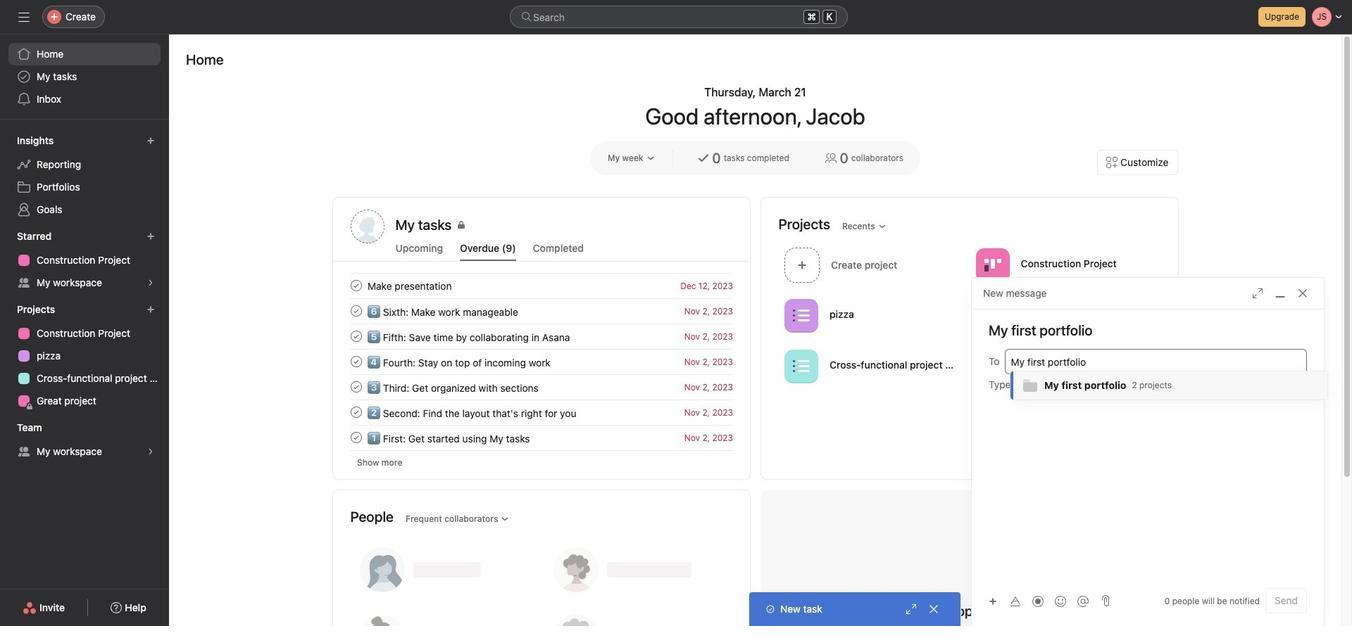 Task type: vqa. For each thing, say whether or not it's contained in the screenshot.
the bottommost THE BOARD ICON
yes



Task type: locate. For each thing, give the bounding box(es) containing it.
None field
[[510, 6, 848, 28]]

2 mark complete image from the top
[[348, 354, 365, 371]]

mark complete image
[[348, 303, 365, 320], [348, 354, 365, 371], [348, 430, 365, 447]]

teams element
[[0, 416, 169, 466]]

1 vertical spatial list image
[[793, 358, 810, 375]]

close image
[[1298, 288, 1309, 299], [928, 604, 940, 616]]

3 mark complete image from the top
[[348, 430, 365, 447]]

1 vertical spatial mark complete checkbox
[[348, 379, 365, 396]]

mark complete image for second mark complete checkbox
[[348, 303, 365, 320]]

expand popout to full screen image
[[1252, 288, 1264, 299]]

1 vertical spatial mark complete image
[[348, 354, 365, 371]]

list item
[[779, 244, 970, 287], [334, 273, 750, 299], [334, 299, 750, 324], [334, 324, 750, 349], [334, 349, 750, 375], [334, 375, 750, 400], [334, 400, 750, 425], [334, 425, 750, 451]]

4 mark complete image from the top
[[348, 404, 365, 421]]

close image right expand new task image
[[928, 604, 940, 616]]

1 mark complete image from the top
[[348, 303, 365, 320]]

0 vertical spatial list image
[[793, 307, 810, 324]]

1 mark complete image from the top
[[348, 278, 365, 294]]

0 vertical spatial see details, my workspace image
[[147, 279, 155, 287]]

3 mark complete checkbox from the top
[[348, 430, 365, 447]]

0 vertical spatial mark complete checkbox
[[348, 328, 365, 345]]

close image right the minimize icon
[[1298, 288, 1309, 299]]

new project or portfolio image
[[147, 306, 155, 314]]

2 vertical spatial mark complete checkbox
[[348, 430, 365, 447]]

see details, my workspace image
[[147, 279, 155, 287], [147, 448, 155, 456]]

option
[[1011, 372, 1328, 400]]

starred element
[[0, 224, 169, 297]]

board image
[[984, 257, 1001, 274]]

mark complete image for 4th mark complete checkbox from the top of the page
[[348, 404, 365, 421]]

insert an object image
[[989, 598, 997, 606]]

2 vertical spatial mark complete image
[[348, 430, 365, 447]]

3 mark complete checkbox from the top
[[348, 354, 365, 371]]

0 vertical spatial mark complete image
[[348, 303, 365, 320]]

2 see details, my workspace image from the top
[[147, 448, 155, 456]]

1 vertical spatial close image
[[928, 604, 940, 616]]

Mark complete checkbox
[[348, 328, 365, 345], [348, 379, 365, 396], [348, 430, 365, 447]]

Add subject text field
[[972, 321, 1324, 341]]

mark complete image for second mark complete option from the bottom
[[348, 379, 365, 396]]

3 mark complete image from the top
[[348, 379, 365, 396]]

1 vertical spatial see details, my workspace image
[[147, 448, 155, 456]]

2 mark complete checkbox from the top
[[348, 303, 365, 320]]

mark complete image
[[348, 278, 365, 294], [348, 328, 365, 345], [348, 379, 365, 396], [348, 404, 365, 421]]

Mark complete checkbox
[[348, 278, 365, 294], [348, 303, 365, 320], [348, 354, 365, 371], [348, 404, 365, 421]]

mark complete image for 3rd mark complete option from the top
[[348, 430, 365, 447]]

1 see details, my workspace image from the top
[[147, 279, 155, 287]]

at mention image
[[1078, 596, 1089, 608]]

list image
[[793, 307, 810, 324], [793, 358, 810, 375]]

1 mark complete checkbox from the top
[[348, 278, 365, 294]]

toolbar
[[983, 591, 1096, 612]]

0 vertical spatial close image
[[1298, 288, 1309, 299]]

dialog
[[972, 278, 1324, 627]]

Search tasks, projects, and more text field
[[510, 6, 848, 28]]

2 mark complete image from the top
[[348, 328, 365, 345]]

mark complete image for 3rd mark complete option from the bottom
[[348, 328, 365, 345]]

emoji image
[[1055, 596, 1067, 608]]



Task type: describe. For each thing, give the bounding box(es) containing it.
minimize image
[[1275, 288, 1286, 299]]

projects element
[[0, 297, 169, 416]]

global element
[[0, 35, 169, 119]]

mark complete image for 3rd mark complete checkbox from the top of the page
[[348, 354, 365, 371]]

1 list image from the top
[[793, 307, 810, 324]]

record a video image
[[1033, 596, 1044, 608]]

see details, my workspace image inside teams element
[[147, 448, 155, 456]]

formatting image
[[1010, 596, 1021, 608]]

0 horizontal spatial close image
[[928, 604, 940, 616]]

4 mark complete checkbox from the top
[[348, 404, 365, 421]]

Type the name of a team, a project, or people text field
[[1011, 354, 1300, 371]]

expand new task image
[[906, 604, 917, 616]]

see details, my workspace image inside starred element
[[147, 279, 155, 287]]

mark complete image for 1st mark complete checkbox from the top
[[348, 278, 365, 294]]

1 horizontal spatial close image
[[1298, 288, 1309, 299]]

hide sidebar image
[[18, 11, 30, 23]]

add items to starred image
[[147, 232, 155, 241]]

1 mark complete checkbox from the top
[[348, 328, 365, 345]]

board image
[[984, 307, 1001, 324]]

insights element
[[0, 128, 169, 224]]

2 list image from the top
[[793, 358, 810, 375]]

add profile photo image
[[350, 210, 384, 244]]

new insights image
[[147, 137, 155, 145]]

2 mark complete checkbox from the top
[[348, 379, 365, 396]]



